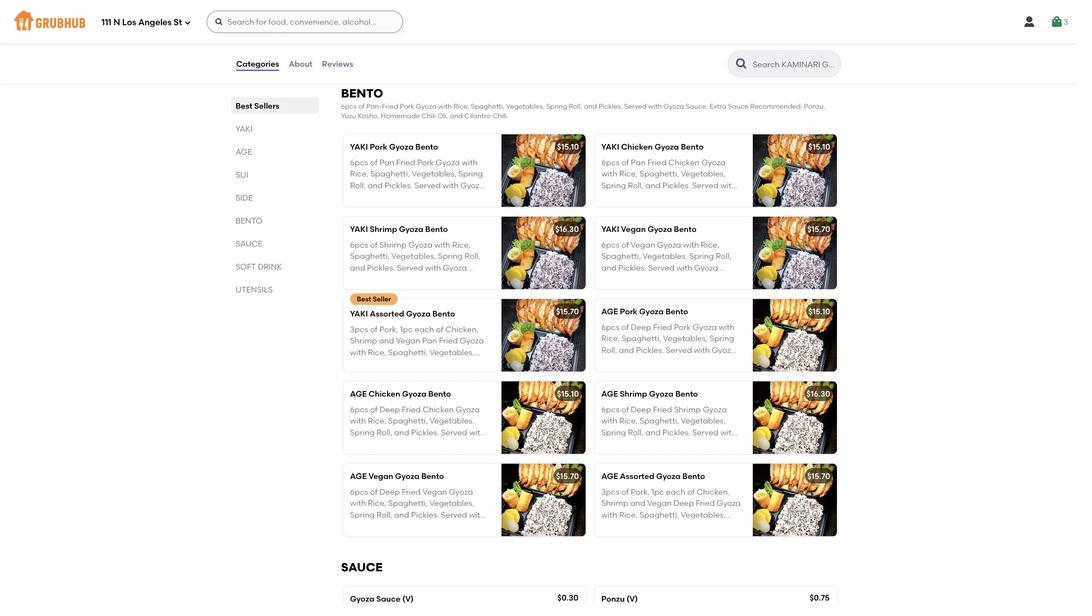 Task type: describe. For each thing, give the bounding box(es) containing it.
of
[[358, 102, 365, 110]]

soft drink tab
[[236, 261, 314, 273]]

st
[[174, 17, 182, 28]]

utensils tab
[[236, 284, 314, 296]]

age vegan gyoza bento
[[350, 472, 444, 481]]

age for age chicken gyoza bento
[[350, 389, 367, 399]]

chicken for yaki
[[621, 142, 653, 152]]

yaki inside yaki tab
[[236, 124, 253, 134]]

1 with from the left
[[438, 102, 452, 110]]

ponzu (v)
[[601, 595, 638, 604]]

bento for age shrimp gyoza bento
[[675, 389, 698, 399]]

2 with from the left
[[648, 102, 662, 110]]

age pork gyoza bento
[[601, 307, 688, 316]]

reviews
[[322, 59, 353, 69]]

$15.10 for yaki chicken gyoza bento
[[808, 142, 830, 152]]

3
[[1064, 17, 1068, 27]]

yaki for yaki chicken gyoza bento
[[601, 142, 619, 152]]

bento for yaki pork gyoza bento
[[415, 142, 438, 152]]

yaki tab
[[236, 123, 314, 135]]

categories
[[236, 59, 279, 69]]

pork for yaki pork gyoza bento
[[370, 142, 387, 152]]

1 horizontal spatial svg image
[[564, 42, 578, 55]]

main navigation navigation
[[0, 0, 1077, 44]]

pickles.
[[599, 102, 623, 110]]

chili
[[422, 112, 436, 120]]

vegetables,
[[506, 102, 545, 110]]

bento for bento 6pcs of pan-fried pork gyoza with rice, spaghetti, vegetables, spring roll, and pickles. served with gyoza sauce.  extra sauce recommended: ponzu, yuzu kosho, homemade chili oli, and cilantro chili.
[[341, 86, 383, 101]]

$15.10 for yaki pork gyoza bento
[[557, 142, 579, 152]]

salted
[[350, 36, 375, 46]]

$15.70 for age vegan gyoza bento
[[556, 472, 579, 481]]

bento for yaki vegan gyoza bento
[[674, 224, 697, 234]]

2 (v) from the left
[[627, 595, 638, 604]]

yaki for yaki shrimp gyoza bento
[[350, 224, 368, 234]]

best for best sellers
[[236, 101, 252, 111]]

Search for food, convenience, alcohol... search field
[[207, 11, 403, 33]]

best seller
[[357, 295, 391, 304]]

pan-
[[366, 102, 382, 110]]

vegan for yaki
[[621, 224, 646, 234]]

search icon image
[[735, 57, 748, 71]]

yaki shrimp gyoza bento
[[350, 224, 448, 234]]

$16.30 for yaki shrimp gyoza bento
[[555, 224, 579, 234]]

side tab
[[236, 192, 314, 204]]

1 horizontal spatial sauce
[[341, 561, 383, 575]]

gyoza for yaki assorted gyoza bento
[[406, 309, 431, 319]]

soft drink
[[236, 262, 282, 272]]

bento 6pcs of pan-fried pork gyoza with rice, spaghetti, vegetables, spring roll, and pickles. served with gyoza sauce.  extra sauce recommended: ponzu, yuzu kosho, homemade chili oli, and cilantro chili.
[[341, 86, 825, 120]]

vegan for age
[[369, 472, 393, 481]]

age assorted gyoza bento image
[[753, 464, 837, 537]]

drink
[[258, 262, 282, 272]]

1 horizontal spatial and
[[584, 102, 597, 110]]

yaki chicken gyoza bento
[[601, 142, 704, 152]]

age for age assorted gyoza bento
[[601, 472, 618, 481]]

ponzu
[[601, 595, 625, 604]]

chili.
[[492, 112, 508, 120]]

sui
[[236, 170, 248, 180]]

shrimp for yaki
[[370, 224, 397, 234]]

age shrimp gyoza bento
[[601, 389, 698, 399]]

$15.70 for age assorted gyoza bento
[[807, 472, 830, 481]]

pork inside bento 6pcs of pan-fried pork gyoza with rice, spaghetti, vegetables, spring roll, and pickles. served with gyoza sauce.  extra sauce recommended: ponzu, yuzu kosho, homemade chili oli, and cilantro chili.
[[400, 102, 414, 110]]

0 horizontal spatial svg image
[[184, 19, 191, 26]]

bento for age chicken gyoza bento
[[428, 389, 451, 399]]

gyoza for age chicken gyoza bento
[[402, 389, 427, 399]]

los
[[122, 17, 136, 28]]

seller
[[373, 295, 391, 304]]

extra
[[710, 102, 726, 110]]

111
[[102, 17, 111, 28]]

yaki vegan gyoza bento
[[601, 224, 697, 234]]

yaki for yaki pork gyoza bento
[[350, 142, 368, 152]]

rice,
[[453, 102, 469, 110]]

age for age shrimp gyoza bento
[[601, 389, 618, 399]]

chicken for age
[[369, 389, 400, 399]]

bento for bento
[[236, 216, 262, 226]]

reviews button
[[322, 44, 354, 84]]

yaki assorted gyoza bento image
[[502, 299, 586, 372]]

age assorted gyoza bento
[[601, 472, 705, 481]]

6pcs
[[341, 102, 357, 110]]

ponzu,
[[804, 102, 825, 110]]

3 button
[[1050, 12, 1068, 32]]

sauce tab
[[236, 238, 314, 250]]

gyoza for yaki vegan gyoza bento
[[648, 224, 672, 234]]

best for best seller
[[357, 295, 371, 304]]



Task type: locate. For each thing, give the bounding box(es) containing it.
gyoza for age pork gyoza bento
[[639, 307, 664, 316]]

1 vertical spatial and
[[450, 112, 463, 120]]

1 horizontal spatial best
[[357, 295, 371, 304]]

edamame
[[350, 20, 390, 30]]

bento for yaki chicken gyoza bento
[[681, 142, 704, 152]]

shrimp for age
[[620, 389, 647, 399]]

age chicken gyoza bento
[[350, 389, 451, 399]]

roll,
[[569, 102, 582, 110]]

svg image right st
[[215, 17, 224, 26]]

1 vertical spatial chicken
[[369, 389, 400, 399]]

age pork gyoza bento image
[[753, 299, 837, 372]]

bento for yaki assorted gyoza bento
[[432, 309, 455, 319]]

pork for age pork gyoza bento
[[620, 307, 637, 316]]

bento tab
[[236, 215, 314, 227]]

side
[[236, 193, 253, 203]]

age for age pork gyoza bento
[[601, 307, 618, 316]]

with right served
[[648, 102, 662, 110]]

0 vertical spatial chicken
[[621, 142, 653, 152]]

gyoza for age vegan gyoza bento
[[395, 472, 420, 481]]

1 horizontal spatial sauce
[[728, 102, 749, 110]]

gyoza for yaki pork gyoza bento
[[389, 142, 414, 152]]

sauce.
[[686, 102, 708, 110]]

gyoza for yaki shrimp gyoza bento
[[399, 224, 423, 234]]

bento for age pork gyoza bento
[[666, 307, 688, 316]]

age shrimp gyoza bento image
[[753, 382, 837, 455]]

and down rice,
[[450, 112, 463, 120]]

0 horizontal spatial sauce
[[236, 239, 262, 249]]

1 vertical spatial sauce
[[376, 595, 401, 604]]

svg image inside main navigation navigation
[[215, 17, 224, 26]]

bento
[[415, 142, 438, 152], [681, 142, 704, 152], [425, 224, 448, 234], [674, 224, 697, 234], [666, 307, 688, 316], [432, 309, 455, 319], [428, 389, 451, 399], [675, 389, 698, 399], [421, 472, 444, 481], [683, 472, 705, 481]]

assorted
[[370, 309, 404, 319], [620, 472, 654, 481]]

1 horizontal spatial vegan
[[621, 224, 646, 234]]

1 horizontal spatial bento
[[341, 86, 383, 101]]

$0.75
[[810, 594, 830, 603]]

1 vertical spatial svg image
[[564, 42, 578, 55]]

111 n los angeles st
[[102, 17, 182, 28]]

1 horizontal spatial with
[[648, 102, 662, 110]]

1 vertical spatial vegan
[[369, 472, 393, 481]]

1 horizontal spatial assorted
[[620, 472, 654, 481]]

1 horizontal spatial (v)
[[627, 595, 638, 604]]

0 vertical spatial shrimp
[[370, 224, 397, 234]]

1 horizontal spatial $16.30
[[807, 389, 830, 399]]

bento
[[341, 86, 383, 101], [236, 216, 262, 226]]

svg image
[[215, 17, 224, 26], [564, 42, 578, 55]]

kosho,
[[358, 112, 379, 120]]

0 vertical spatial vegan
[[621, 224, 646, 234]]

0 vertical spatial svg image
[[215, 17, 224, 26]]

sellers
[[254, 101, 279, 111]]

age vegan gyoza bento image
[[502, 464, 586, 537]]

age for age vegan gyoza bento
[[350, 472, 367, 481]]

bento for yaki shrimp gyoza bento
[[425, 224, 448, 234]]

$0.30
[[558, 594, 578, 603]]

recommended:
[[750, 102, 802, 110]]

best sellers
[[236, 101, 279, 111]]

0 horizontal spatial best
[[236, 101, 252, 111]]

1 vertical spatial best
[[357, 295, 371, 304]]

cilantro
[[464, 112, 491, 120]]

1 horizontal spatial pork
[[400, 102, 414, 110]]

1 vertical spatial bento
[[236, 216, 262, 226]]

yaki chicken gyoza bento image
[[753, 134, 837, 207]]

gyoza
[[416, 102, 436, 110], [664, 102, 684, 110], [389, 142, 414, 152], [655, 142, 679, 152], [399, 224, 423, 234], [648, 224, 672, 234], [639, 307, 664, 316], [406, 309, 431, 319], [402, 389, 427, 399], [649, 389, 674, 399], [395, 472, 420, 481], [656, 472, 681, 481], [350, 595, 374, 604]]

sui tab
[[236, 169, 314, 181]]

(v)
[[402, 595, 414, 604], [627, 595, 638, 604]]

sauce inside bento 6pcs of pan-fried pork gyoza with rice, spaghetti, vegetables, spring roll, and pickles. served with gyoza sauce.  extra sauce recommended: ponzu, yuzu kosho, homemade chili oli, and cilantro chili.
[[728, 102, 749, 110]]

best
[[236, 101, 252, 111], [357, 295, 371, 304]]

yaki pork gyoza bento
[[350, 142, 438, 152]]

oli,
[[438, 112, 448, 120]]

sauce up gyoza sauce (v) at bottom
[[341, 561, 383, 575]]

spaghetti,
[[471, 102, 505, 110]]

bento up of
[[341, 86, 383, 101]]

1 horizontal spatial svg image
[[1023, 15, 1036, 29]]

age
[[236, 147, 252, 157], [601, 307, 618, 316], [350, 389, 367, 399], [601, 389, 618, 399], [350, 472, 367, 481], [601, 472, 618, 481]]

gyoza sauce (v)
[[350, 595, 414, 604]]

1 vertical spatial assorted
[[620, 472, 654, 481]]

yaki
[[236, 124, 253, 134], [350, 142, 368, 152], [601, 142, 619, 152], [350, 224, 368, 234], [601, 224, 619, 234], [350, 309, 368, 319]]

with
[[438, 102, 452, 110], [648, 102, 662, 110]]

0 horizontal spatial vegan
[[369, 472, 393, 481]]

0 vertical spatial sauce
[[236, 239, 262, 249]]

$16.30 for age shrimp gyoza bento
[[807, 389, 830, 399]]

bento for age assorted gyoza bento
[[683, 472, 705, 481]]

bento inside tab
[[236, 216, 262, 226]]

spring
[[546, 102, 567, 110]]

svg image inside 3 button
[[1050, 15, 1064, 29]]

0 vertical spatial best
[[236, 101, 252, 111]]

yaki for yaki assorted gyoza bento
[[350, 309, 368, 319]]

0 horizontal spatial chicken
[[369, 389, 400, 399]]

served
[[624, 102, 647, 110]]

vegan
[[621, 224, 646, 234], [369, 472, 393, 481]]

best sellers tab
[[236, 100, 314, 112]]

yuzu
[[341, 112, 356, 120]]

2 vertical spatial pork
[[620, 307, 637, 316]]

age tab
[[236, 146, 314, 158]]

fried
[[382, 102, 398, 110]]

svg image
[[1023, 15, 1036, 29], [1050, 15, 1064, 29], [184, 19, 191, 26]]

yaki pork gyoza bento image
[[502, 134, 586, 207]]

0 horizontal spatial shrimp
[[370, 224, 397, 234]]

$15.10
[[557, 142, 579, 152], [808, 142, 830, 152], [808, 307, 830, 316], [557, 389, 579, 399]]

best left seller
[[357, 295, 371, 304]]

$15.10 for age chicken gyoza bento
[[557, 389, 579, 399]]

yaki assorted gyoza bento
[[350, 309, 455, 319]]

with up oli,
[[438, 102, 452, 110]]

$16.30
[[555, 224, 579, 234], [807, 389, 830, 399]]

angeles
[[138, 17, 172, 28]]

and right "roll,"
[[584, 102, 597, 110]]

utensils
[[236, 285, 273, 295]]

yaki for yaki vegan gyoza bento
[[601, 224, 619, 234]]

$15.70
[[807, 224, 830, 234], [556, 307, 579, 316], [556, 472, 579, 481], [807, 472, 830, 481]]

sauce up soft
[[236, 239, 262, 249]]

sauce
[[728, 102, 749, 110], [376, 595, 401, 604]]

sauce inside tab
[[236, 239, 262, 249]]

categories button
[[236, 44, 280, 84]]

1 horizontal spatial chicken
[[621, 142, 653, 152]]

0 horizontal spatial bento
[[236, 216, 262, 226]]

age chicken gyoza bento image
[[502, 382, 586, 455]]

1 vertical spatial sauce
[[341, 561, 383, 575]]

0 vertical spatial assorted
[[370, 309, 404, 319]]

assorted for age
[[620, 472, 654, 481]]

1 (v) from the left
[[402, 595, 414, 604]]

homemade
[[381, 112, 420, 120]]

n
[[113, 17, 120, 28]]

2 horizontal spatial svg image
[[1050, 15, 1064, 29]]

0 horizontal spatial svg image
[[215, 17, 224, 26]]

shrimp
[[370, 224, 397, 234], [620, 389, 647, 399]]

yaki vegan gyoza bento image
[[753, 217, 837, 290]]

0 horizontal spatial assorted
[[370, 309, 404, 319]]

2 horizontal spatial pork
[[620, 307, 637, 316]]

0 vertical spatial bento
[[341, 86, 383, 101]]

0 horizontal spatial and
[[450, 112, 463, 120]]

bento inside bento 6pcs of pan-fried pork gyoza with rice, spaghetti, vegetables, spring roll, and pickles. served with gyoza sauce.  extra sauce recommended: ponzu, yuzu kosho, homemade chili oli, and cilantro chili.
[[341, 86, 383, 101]]

soft
[[236, 262, 256, 272]]

bento down 'side'
[[236, 216, 262, 226]]

0 vertical spatial sauce
[[728, 102, 749, 110]]

age inside tab
[[236, 147, 252, 157]]

yaki shrimp gyoza bento image
[[502, 217, 586, 290]]

0 horizontal spatial with
[[438, 102, 452, 110]]

best inside tab
[[236, 101, 252, 111]]

0 vertical spatial $16.30
[[555, 224, 579, 234]]

0 horizontal spatial sauce
[[376, 595, 401, 604]]

gyoza for age shrimp gyoza bento
[[649, 389, 674, 399]]

bento for age vegan gyoza bento
[[421, 472, 444, 481]]

sauce
[[236, 239, 262, 249], [341, 561, 383, 575]]

1 vertical spatial pork
[[370, 142, 387, 152]]

and
[[584, 102, 597, 110], [450, 112, 463, 120]]

Search KAMINARI GYOZA search field
[[752, 59, 838, 70]]

$15.10 for age pork gyoza bento
[[808, 307, 830, 316]]

gyoza for yaki chicken gyoza bento
[[655, 142, 679, 152]]

assorted for yaki
[[370, 309, 404, 319]]

1 vertical spatial shrimp
[[620, 389, 647, 399]]

0 horizontal spatial pork
[[370, 142, 387, 152]]

pork
[[400, 102, 414, 110], [370, 142, 387, 152], [620, 307, 637, 316]]

0 horizontal spatial (v)
[[402, 595, 414, 604]]

gyoza for age assorted gyoza bento
[[656, 472, 681, 481]]

0 horizontal spatial $16.30
[[555, 224, 579, 234]]

chicken
[[621, 142, 653, 152], [369, 389, 400, 399]]

1 vertical spatial $16.30
[[807, 389, 830, 399]]

about button
[[288, 44, 313, 84]]

$15.70 for yaki vegan gyoza bento
[[807, 224, 830, 234]]

1 horizontal spatial shrimp
[[620, 389, 647, 399]]

0 vertical spatial pork
[[400, 102, 414, 110]]

0 vertical spatial and
[[584, 102, 597, 110]]

best left sellers
[[236, 101, 252, 111]]

svg image up bento 6pcs of pan-fried pork gyoza with rice, spaghetti, vegetables, spring roll, and pickles. served with gyoza sauce.  extra sauce recommended: ponzu, yuzu kosho, homemade chili oli, and cilantro chili.
[[564, 42, 578, 55]]

about
[[289, 59, 313, 69]]



Task type: vqa. For each thing, say whether or not it's contained in the screenshot.


